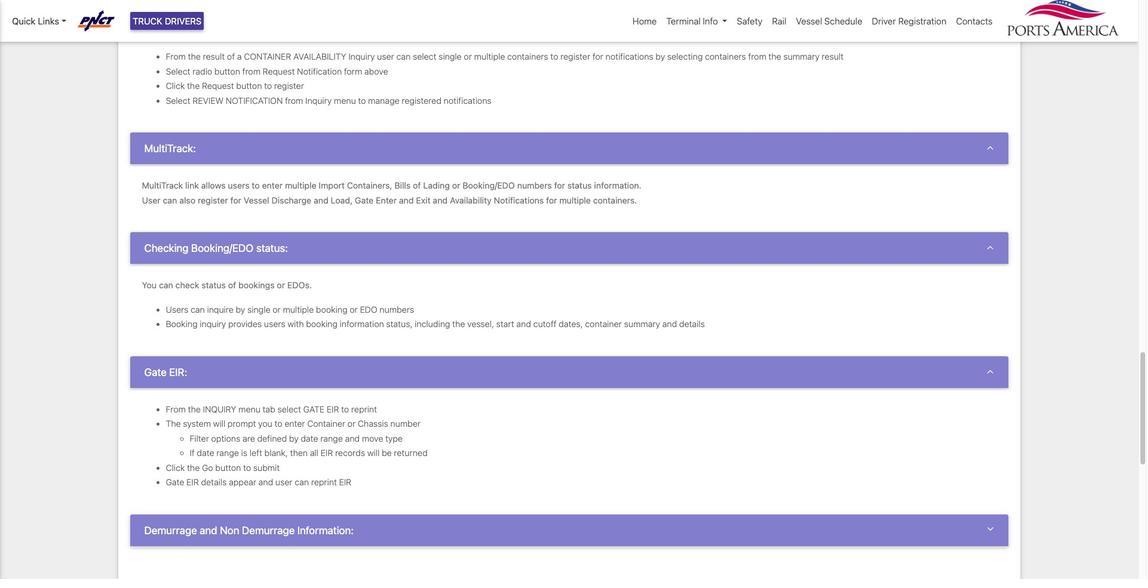 Task type: locate. For each thing, give the bounding box(es) containing it.
or inside multitrack link allows users to enter multiple import containers, bills of lading or booking/edo numbers for status information. user can also register for vessel discharge and load, gate enter and exit and availability notifications for multiple containers.
[[452, 181, 460, 191]]

1 horizontal spatial containers
[[705, 51, 746, 62]]

1 horizontal spatial by
[[289, 434, 299, 444]]

multiple
[[474, 51, 505, 62], [285, 181, 316, 191], [560, 195, 591, 205], [283, 305, 314, 315]]

vessel
[[796, 16, 822, 26], [244, 195, 269, 205]]

gate down the
[[166, 478, 184, 488]]

menu inside from the result of a container availability inquiry user can select single or multiple containers to register for notifications by selecting containers from the summary result select radio button from request notification form above click the request button to register select review notification from inquiry menu to manage registered notifications
[[334, 95, 356, 105]]

gate
[[303, 404, 325, 415]]

0 horizontal spatial from
[[242, 66, 261, 76]]

0 vertical spatial inquiry
[[349, 51, 375, 62]]

from for register
[[166, 51, 186, 62]]

from down container
[[242, 66, 261, 76]]

1 horizontal spatial demurrage
[[242, 524, 295, 537]]

select
[[166, 66, 190, 76], [166, 95, 190, 105]]

numbers inside users can inquire by single or multiple booking or edo numbers booking inquiry provides users with booking information status, including the vessel, start and cutoff dates, container summary and details
[[380, 305, 414, 315]]

availability right an
[[215, 13, 265, 26]]

home
[[633, 16, 657, 26]]

inquiry
[[349, 51, 375, 62], [305, 95, 332, 105]]

0 vertical spatial vessel
[[796, 16, 822, 26]]

button up notification
[[236, 81, 262, 91]]

1 vertical spatial vessel
[[244, 195, 269, 205]]

vessel schedule link
[[791, 10, 867, 33]]

0 vertical spatial from
[[748, 51, 767, 62]]

2 vertical spatial button
[[215, 463, 241, 473]]

1 horizontal spatial will
[[367, 448, 380, 458]]

booking/edo
[[463, 181, 515, 191], [191, 242, 254, 255]]

type
[[385, 434, 403, 444]]

register down allows
[[198, 195, 228, 205]]

click inside the from the inquiry menu tab select gate eir to reprint the system will prompt you to enter container or chassis number filter options are defined by date range and move type if date range is left blank, then all eir records will be returned click the go button to submit gate eir details appear and user can reprint eir
[[166, 463, 185, 473]]

0 vertical spatial user
[[377, 51, 394, 62]]

0 horizontal spatial inquiry
[[305, 95, 332, 105]]

0 horizontal spatial demurrage
[[144, 524, 197, 537]]

status left the information.
[[568, 181, 592, 191]]

0 horizontal spatial enter
[[262, 181, 283, 191]]

result down the vessel schedule link
[[822, 51, 844, 62]]

range
[[320, 434, 343, 444], [217, 448, 239, 458]]

driver registration
[[872, 16, 947, 26]]

to down register for an availability notification: link
[[551, 51, 558, 62]]

edo
[[360, 305, 377, 315]]

1 vertical spatial booking
[[306, 319, 338, 329]]

summary
[[784, 51, 820, 62], [624, 319, 660, 329]]

notifications
[[494, 195, 544, 205]]

will down the 'inquiry'
[[213, 419, 225, 429]]

system
[[183, 419, 211, 429]]

notification
[[226, 95, 283, 105]]

menu up prompt
[[239, 404, 261, 415]]

can down multitrack
[[163, 195, 177, 205]]

driver
[[872, 16, 896, 26]]

button
[[214, 66, 240, 76], [236, 81, 262, 91], [215, 463, 241, 473]]

numbers up status,
[[380, 305, 414, 315]]

reprint
[[351, 404, 377, 415], [311, 478, 337, 488]]

from inside from the result of a container availability inquiry user can select single or multiple containers to register for notifications by selecting containers from the summary result select radio button from request notification form above click the request button to register select review notification from inquiry menu to manage registered notifications
[[166, 51, 186, 62]]

select left review
[[166, 95, 190, 105]]

for left an
[[186, 13, 199, 26]]

booking up information
[[316, 305, 348, 315]]

1 vertical spatial range
[[217, 448, 239, 458]]

from
[[748, 51, 767, 62], [242, 66, 261, 76], [285, 95, 303, 105]]

to inside multitrack link allows users to enter multiple import containers, bills of lading or booking/edo numbers for status information. user can also register for vessel discharge and load, gate enter and exit and availability notifications for multiple containers.
[[252, 181, 260, 191]]

0 vertical spatial summary
[[784, 51, 820, 62]]

1 horizontal spatial request
[[263, 66, 295, 76]]

above
[[364, 66, 388, 76]]

are
[[243, 434, 255, 444]]

users left with on the left bottom of page
[[264, 319, 285, 329]]

1 horizontal spatial from
[[285, 95, 303, 105]]

enter down gate
[[285, 419, 305, 429]]

users
[[228, 181, 250, 191], [264, 319, 285, 329]]

0 vertical spatial register
[[561, 51, 591, 62]]

0 vertical spatial of
[[227, 51, 235, 62]]

1 vertical spatial of
[[413, 181, 421, 191]]

0 horizontal spatial range
[[217, 448, 239, 458]]

1 containers from the left
[[507, 51, 548, 62]]

demurrage left non
[[144, 524, 197, 537]]

1 horizontal spatial status
[[568, 181, 592, 191]]

0 horizontal spatial numbers
[[380, 305, 414, 315]]

details
[[679, 319, 705, 329], [201, 478, 227, 488]]

1 vertical spatial user
[[275, 478, 293, 488]]

0 vertical spatial booking/edo
[[463, 181, 515, 191]]

1 horizontal spatial menu
[[334, 95, 356, 105]]

register
[[561, 51, 591, 62], [274, 81, 304, 91], [198, 195, 228, 205]]

multiple inside users can inquire by single or multiple booking or edo numbers booking inquiry provides users with booking information status, including the vessel, start and cutoff dates, container summary and details
[[283, 305, 314, 315]]

0 vertical spatial status
[[568, 181, 592, 191]]

2 select from the top
[[166, 95, 190, 105]]

manage
[[368, 95, 400, 105]]

1 vertical spatial select
[[278, 404, 301, 415]]

1 horizontal spatial details
[[679, 319, 705, 329]]

register down register for an availability notification: link
[[561, 51, 591, 62]]

for down register for an availability notification: link
[[593, 51, 603, 62]]

1 vertical spatial summary
[[624, 319, 660, 329]]

notifications down home link
[[606, 51, 654, 62]]

vessel inside multitrack link allows users to enter multiple import containers, bills of lading or booking/edo numbers for status information. user can also register for vessel discharge and load, gate enter and exit and availability notifications for multiple containers.
[[244, 195, 269, 205]]

chassis
[[358, 419, 388, 429]]

0 vertical spatial from
[[166, 51, 186, 62]]

numbers up notifications
[[517, 181, 552, 191]]

result
[[203, 51, 225, 62], [822, 51, 844, 62]]

2 click from the top
[[166, 463, 185, 473]]

0 horizontal spatial menu
[[239, 404, 261, 415]]

from for gate
[[166, 404, 186, 415]]

1 click from the top
[[166, 81, 185, 91]]

1 horizontal spatial summary
[[784, 51, 820, 62]]

link
[[185, 181, 199, 191]]

info
[[703, 16, 718, 26]]

user down submit
[[275, 478, 293, 488]]

range down container
[[320, 434, 343, 444]]

reprint up chassis
[[351, 404, 377, 415]]

request up review
[[202, 81, 234, 91]]

1 horizontal spatial inquiry
[[349, 51, 375, 62]]

from down safety 'link'
[[748, 51, 767, 62]]

gate down containers,
[[355, 195, 374, 205]]

the left vessel,
[[452, 319, 465, 329]]

from
[[166, 51, 186, 62], [166, 404, 186, 415]]

enter inside multitrack link allows users to enter multiple import containers, bills of lading or booking/edo numbers for status information. user can also register for vessel discharge and load, gate enter and exit and availability notifications for multiple containers.
[[262, 181, 283, 191]]

of left the a
[[227, 51, 235, 62]]

discharge
[[272, 195, 311, 205]]

of right bills
[[413, 181, 421, 191]]

notifications
[[606, 51, 654, 62], [444, 95, 492, 105]]

status:
[[256, 242, 288, 255]]

single up provides
[[247, 305, 270, 315]]

1 vertical spatial booking/edo
[[191, 242, 254, 255]]

2 vertical spatial register
[[198, 195, 228, 205]]

availability
[[293, 51, 346, 62]]

button inside the from the inquiry menu tab select gate eir to reprint the system will prompt you to enter container or chassis number filter options are defined by date range and move type if date range is left blank, then all eir records will be returned click the go button to submit gate eir details appear and user can reprint eir
[[215, 463, 241, 473]]

0 horizontal spatial details
[[201, 478, 227, 488]]

1 horizontal spatial result
[[822, 51, 844, 62]]

result up radio
[[203, 51, 225, 62]]

container
[[244, 51, 291, 62]]

vessel left 'discharge' at the left top
[[244, 195, 269, 205]]

enter up 'discharge' at the left top
[[262, 181, 283, 191]]

1 vertical spatial will
[[367, 448, 380, 458]]

the inside users can inquire by single or multiple booking or edo numbers booking inquiry provides users with booking information status, including the vessel, start and cutoff dates, container summary and details
[[452, 319, 465, 329]]

1 horizontal spatial user
[[377, 51, 394, 62]]

1 horizontal spatial numbers
[[517, 181, 552, 191]]

user inside the from the inquiry menu tab select gate eir to reprint the system will prompt you to enter container or chassis number filter options are defined by date range and move type if date range is left blank, then all eir records will be returned click the go button to submit gate eir details appear and user can reprint eir
[[275, 478, 293, 488]]

vessel right rail
[[796, 16, 822, 26]]

2 horizontal spatial by
[[656, 51, 665, 62]]

register down "notification"
[[274, 81, 304, 91]]

0 horizontal spatial result
[[203, 51, 225, 62]]

1 vertical spatial menu
[[239, 404, 261, 415]]

availability down lading
[[450, 195, 492, 205]]

0 vertical spatial reprint
[[351, 404, 377, 415]]

the down rail link
[[769, 51, 781, 62]]

truck
[[133, 16, 162, 26]]

truck drivers link
[[130, 12, 204, 30]]

summary right container
[[624, 319, 660, 329]]

range down the options
[[217, 448, 239, 458]]

0 vertical spatial single
[[439, 51, 462, 62]]

contacts
[[956, 16, 993, 26]]

provides
[[228, 319, 262, 329]]

0 vertical spatial by
[[656, 51, 665, 62]]

can inside multitrack link allows users to enter multiple import containers, bills of lading or booking/edo numbers for status information. user can also register for vessel discharge and load, gate enter and exit and availability notifications for multiple containers.
[[163, 195, 177, 205]]

1 vertical spatial select
[[166, 95, 190, 105]]

0 vertical spatial availability
[[215, 13, 265, 26]]

tab list
[[130, 0, 1008, 550]]

blank,
[[264, 448, 288, 458]]

1 horizontal spatial select
[[413, 51, 437, 62]]

2 containers from the left
[[705, 51, 746, 62]]

0 horizontal spatial date
[[197, 448, 214, 458]]

can inside the from the inquiry menu tab select gate eir to reprint the system will prompt you to enter container or chassis number filter options are defined by date range and move type if date range is left blank, then all eir records will be returned click the go button to submit gate eir details appear and user can reprint eir
[[295, 478, 309, 488]]

to right allows
[[252, 181, 260, 191]]

register inside multitrack link allows users to enter multiple import containers, bills of lading or booking/edo numbers for status information. user can also register for vessel discharge and load, gate enter and exit and availability notifications for multiple containers.
[[198, 195, 228, 205]]

0 horizontal spatial by
[[236, 305, 245, 315]]

0 vertical spatial booking
[[316, 305, 348, 315]]

to right you
[[275, 419, 282, 429]]

details inside the from the inquiry menu tab select gate eir to reprint the system will prompt you to enter container or chassis number filter options are defined by date range and move type if date range is left blank, then all eir records will be returned click the go button to submit gate eir details appear and user can reprint eir
[[201, 478, 227, 488]]

1 vertical spatial click
[[166, 463, 185, 473]]

summary down rail link
[[784, 51, 820, 62]]

inquiry down "notification"
[[305, 95, 332, 105]]

1 demurrage from the left
[[144, 524, 197, 537]]

0 horizontal spatial users
[[228, 181, 250, 191]]

vessel,
[[467, 319, 494, 329]]

booking/edo up you can check status of bookings or edos.
[[191, 242, 254, 255]]

2 vertical spatial from
[[285, 95, 303, 105]]

multitrack
[[142, 181, 183, 191]]

demurrage
[[144, 524, 197, 537], [242, 524, 295, 537]]

safety
[[737, 16, 763, 26]]

containers.
[[593, 195, 637, 205]]

by inside users can inquire by single or multiple booking or edo numbers booking inquiry provides users with booking information status, including the vessel, start and cutoff dates, container summary and details
[[236, 305, 245, 315]]

then
[[290, 448, 308, 458]]

0 horizontal spatial single
[[247, 305, 270, 315]]

to
[[551, 51, 558, 62], [264, 81, 272, 91], [358, 95, 366, 105], [252, 181, 260, 191], [341, 404, 349, 415], [275, 419, 282, 429], [243, 463, 251, 473]]

select up registered
[[413, 51, 437, 62]]

1 vertical spatial numbers
[[380, 305, 414, 315]]

1 vertical spatial details
[[201, 478, 227, 488]]

containers down info
[[705, 51, 746, 62]]

1 vertical spatial register
[[274, 81, 304, 91]]

booking right with on the left bottom of page
[[306, 319, 338, 329]]

single up registered
[[439, 51, 462, 62]]

button down the a
[[214, 66, 240, 76]]

of inside from the result of a container availability inquiry user can select single or multiple containers to register for notifications by selecting containers from the summary result select radio button from request notification form above click the request button to register select review notification from inquiry menu to manage registered notifications
[[227, 51, 235, 62]]

from up the
[[166, 404, 186, 415]]

home link
[[628, 10, 662, 33]]

0 horizontal spatial will
[[213, 419, 225, 429]]

0 vertical spatial menu
[[334, 95, 356, 105]]

will left 'be' at the left
[[367, 448, 380, 458]]

notifications right registered
[[444, 95, 492, 105]]

1 vertical spatial inquiry
[[305, 95, 332, 105]]

1 vertical spatial status
[[202, 280, 226, 291]]

can right users
[[191, 305, 205, 315]]

tab list containing register for an availability notification:
[[130, 0, 1008, 550]]

allows
[[201, 181, 226, 191]]

by left selecting
[[656, 51, 665, 62]]

1 vertical spatial reprint
[[311, 478, 337, 488]]

bills
[[395, 181, 411, 191]]

enter inside the from the inquiry menu tab select gate eir to reprint the system will prompt you to enter container or chassis number filter options are defined by date range and move type if date range is left blank, then all eir records will be returned click the go button to submit gate eir details appear and user can reprint eir
[[285, 419, 305, 429]]

0 vertical spatial users
[[228, 181, 250, 191]]

registration
[[898, 16, 947, 26]]

to up container
[[341, 404, 349, 415]]

select right tab in the bottom of the page
[[278, 404, 301, 415]]

can
[[396, 51, 411, 62], [163, 195, 177, 205], [159, 280, 173, 291], [191, 305, 205, 315], [295, 478, 309, 488]]

by up provides
[[236, 305, 245, 315]]

by up then
[[289, 434, 299, 444]]

0 vertical spatial numbers
[[517, 181, 552, 191]]

users right allows
[[228, 181, 250, 191]]

1 horizontal spatial enter
[[285, 419, 305, 429]]

demurrage right non
[[242, 524, 295, 537]]

menu down form
[[334, 95, 356, 105]]

details inside users can inquire by single or multiple booking or edo numbers booking inquiry provides users with booking information status, including the vessel, start and cutoff dates, container summary and details
[[679, 319, 705, 329]]

reprint down "all"
[[311, 478, 337, 488]]

request down container
[[263, 66, 295, 76]]

1 horizontal spatial single
[[439, 51, 462, 62]]

by inside the from the inquiry menu tab select gate eir to reprint the system will prompt you to enter container or chassis number filter options are defined by date range and move type if date range is left blank, then all eir records will be returned click the go button to submit gate eir details appear and user can reprint eir
[[289, 434, 299, 444]]

returned
[[394, 448, 428, 458]]

booking/edo up notifications
[[463, 181, 515, 191]]

2 vertical spatial gate
[[166, 478, 184, 488]]

from down "notification"
[[285, 95, 303, 105]]

1 horizontal spatial booking/edo
[[463, 181, 515, 191]]

gate left "eir:"
[[144, 366, 167, 379]]

1 horizontal spatial availability
[[450, 195, 492, 205]]

you can check status of bookings or edos.
[[142, 280, 312, 291]]

1 vertical spatial single
[[247, 305, 270, 315]]

inquiry up form
[[349, 51, 375, 62]]

0 horizontal spatial vessel
[[244, 195, 269, 205]]

select
[[413, 51, 437, 62], [278, 404, 301, 415]]

status up inquire
[[202, 280, 226, 291]]

containers
[[507, 51, 548, 62], [705, 51, 746, 62]]

and
[[314, 195, 328, 205], [399, 195, 414, 205], [433, 195, 448, 205], [517, 319, 531, 329], [662, 319, 677, 329], [345, 434, 360, 444], [259, 478, 273, 488], [200, 524, 217, 537]]

0 vertical spatial range
[[320, 434, 343, 444]]

options
[[211, 434, 240, 444]]

1 vertical spatial by
[[236, 305, 245, 315]]

for
[[186, 13, 199, 26], [593, 51, 603, 62], [554, 181, 565, 191], [230, 195, 241, 205], [546, 195, 557, 205]]

select inside the from the inquiry menu tab select gate eir to reprint the system will prompt you to enter container or chassis number filter options are defined by date range and move type if date range is left blank, then all eir records will be returned click the go button to submit gate eir details appear and user can reprint eir
[[278, 404, 301, 415]]

1 horizontal spatial date
[[301, 434, 318, 444]]

booking
[[166, 319, 198, 329]]

can up registered
[[396, 51, 411, 62]]

0 horizontal spatial notifications
[[444, 95, 492, 105]]

0 horizontal spatial summary
[[624, 319, 660, 329]]

register for an availability notification:
[[144, 13, 324, 26]]

can down then
[[295, 478, 309, 488]]

1 from from the top
[[166, 51, 186, 62]]

or inside the from the inquiry menu tab select gate eir to reprint the system will prompt you to enter container or chassis number filter options are defined by date range and move type if date range is left blank, then all eir records will be returned click the go button to submit gate eir details appear and user can reprint eir
[[348, 419, 356, 429]]

a
[[237, 51, 242, 62]]

from down the drivers
[[166, 51, 186, 62]]

move
[[362, 434, 383, 444]]

of left bookings
[[228, 280, 236, 291]]

0 horizontal spatial user
[[275, 478, 293, 488]]

select left radio
[[166, 66, 190, 76]]

0 horizontal spatial containers
[[507, 51, 548, 62]]

2 from from the top
[[166, 404, 186, 415]]

date right if
[[197, 448, 214, 458]]

date up "all"
[[301, 434, 318, 444]]

2 horizontal spatial from
[[748, 51, 767, 62]]

user up above
[[377, 51, 394, 62]]

button up appear
[[215, 463, 241, 473]]

from inside the from the inquiry menu tab select gate eir to reprint the system will prompt you to enter container or chassis number filter options are defined by date range and move type if date range is left blank, then all eir records will be returned click the go button to submit gate eir details appear and user can reprint eir
[[166, 404, 186, 415]]

1 horizontal spatial range
[[320, 434, 343, 444]]

from the result of a container availability inquiry user can select single or multiple containers to register for notifications by selecting containers from the summary result select radio button from request notification form above click the request button to register select review notification from inquiry menu to manage registered notifications
[[166, 51, 844, 105]]

containers down register for an availability notification: link
[[507, 51, 548, 62]]

1 vertical spatial request
[[202, 81, 234, 91]]

0 horizontal spatial select
[[278, 404, 301, 415]]

dates,
[[559, 319, 583, 329]]



Task type: describe. For each thing, give the bounding box(es) containing it.
0 vertical spatial request
[[263, 66, 295, 76]]

checking
[[144, 242, 189, 255]]

0 vertical spatial date
[[301, 434, 318, 444]]

status,
[[386, 319, 413, 329]]

container
[[585, 319, 622, 329]]

submit
[[253, 463, 280, 473]]

drivers
[[165, 16, 202, 26]]

inquiry
[[200, 319, 226, 329]]

safety link
[[732, 10, 767, 33]]

check
[[175, 280, 199, 291]]

single inside from the result of a container availability inquiry user can select single or multiple containers to register for notifications by selecting containers from the summary result select radio button from request notification form above click the request button to register select review notification from inquiry menu to manage registered notifications
[[439, 51, 462, 62]]

go
[[202, 463, 213, 473]]

1 vertical spatial button
[[236, 81, 262, 91]]

lading
[[423, 181, 450, 191]]

0 horizontal spatial booking/edo
[[191, 242, 254, 255]]

1 vertical spatial gate
[[144, 366, 167, 379]]

for right also
[[230, 195, 241, 205]]

quick
[[12, 16, 35, 26]]

bookings
[[238, 280, 275, 291]]

0 horizontal spatial request
[[202, 81, 234, 91]]

booking/edo inside multitrack link allows users to enter multiple import containers, bills of lading or booking/edo numbers for status information. user can also register for vessel discharge and load, gate enter and exit and availability notifications for multiple containers.
[[463, 181, 515, 191]]

non
[[220, 524, 239, 537]]

vessel schedule
[[796, 16, 863, 26]]

information.
[[594, 181, 642, 191]]

selecting
[[667, 51, 703, 62]]

for right notifications
[[546, 195, 557, 205]]

inquire
[[207, 305, 234, 315]]

for down multitrack: link
[[554, 181, 565, 191]]

to left manage
[[358, 95, 366, 105]]

or inside from the result of a container availability inquiry user can select single or multiple containers to register for notifications by selecting containers from the summary result select radio button from request notification form above click the request button to register select review notification from inquiry menu to manage registered notifications
[[464, 51, 472, 62]]

select inside from the result of a container availability inquiry user can select single or multiple containers to register for notifications by selecting containers from the summary result select radio button from request notification form above click the request button to register select review notification from inquiry menu to manage registered notifications
[[413, 51, 437, 62]]

the
[[166, 419, 181, 429]]

is
[[241, 448, 247, 458]]

terminal info link
[[662, 10, 732, 33]]

rail
[[772, 16, 787, 26]]

gate eir:
[[144, 366, 187, 379]]

1 vertical spatial date
[[197, 448, 214, 458]]

quick links
[[12, 16, 59, 26]]

2 result from the left
[[822, 51, 844, 62]]

the up system on the left
[[188, 404, 201, 415]]

exit
[[416, 195, 431, 205]]

summary inside from the result of a container availability inquiry user can select single or multiple containers to register for notifications by selecting containers from the summary result select radio button from request notification form above click the request button to register select review notification from inquiry menu to manage registered notifications
[[784, 51, 820, 62]]

the down radio
[[187, 81, 200, 91]]

filter
[[190, 434, 209, 444]]

menu inside the from the inquiry menu tab select gate eir to reprint the system will prompt you to enter container or chassis number filter options are defined by date range and move type if date range is left blank, then all eir records will be returned click the go button to submit gate eir details appear and user can reprint eir
[[239, 404, 261, 415]]

can right you in the left of the page
[[159, 280, 173, 291]]

checking booking/edo status: link
[[144, 242, 994, 255]]

can inside from the result of a container availability inquiry user can select single or multiple containers to register for notifications by selecting containers from the summary result select radio button from request notification form above click the request button to register select review notification from inquiry menu to manage registered notifications
[[396, 51, 411, 62]]

users can inquire by single or multiple booking or edo numbers booking inquiry provides users with booking information status, including the vessel, start and cutoff dates, container summary and details
[[166, 305, 705, 329]]

defined
[[257, 434, 287, 444]]

truck drivers
[[133, 16, 202, 26]]

1 select from the top
[[166, 66, 190, 76]]

0 vertical spatial notifications
[[606, 51, 654, 62]]

gate inside the from the inquiry menu tab select gate eir to reprint the system will prompt you to enter container or chassis number filter options are defined by date range and move type if date range is left blank, then all eir records will be returned click the go button to submit gate eir details appear and user can reprint eir
[[166, 478, 184, 488]]

eir:
[[169, 366, 187, 379]]

an
[[201, 13, 213, 26]]

eir down if
[[187, 478, 199, 488]]

you
[[142, 280, 157, 291]]

the left go
[[187, 463, 200, 473]]

register
[[144, 13, 183, 26]]

cutoff
[[533, 319, 557, 329]]

driver registration link
[[867, 10, 952, 33]]

be
[[382, 448, 392, 458]]

availability inside multitrack link allows users to enter multiple import containers, bills of lading or booking/edo numbers for status information. user can also register for vessel discharge and load, gate enter and exit and availability notifications for multiple containers.
[[450, 195, 492, 205]]

0 horizontal spatial reprint
[[311, 478, 337, 488]]

0 horizontal spatial availability
[[215, 13, 265, 26]]

users inside users can inquire by single or multiple booking or edo numbers booking inquiry provides users with booking information status, including the vessel, start and cutoff dates, container summary and details
[[264, 319, 285, 329]]

to down is
[[243, 463, 251, 473]]

click inside from the result of a container availability inquiry user can select single or multiple containers to register for notifications by selecting containers from the summary result select radio button from request notification form above click the request button to register select review notification from inquiry menu to manage registered notifications
[[166, 81, 185, 91]]

records
[[335, 448, 365, 458]]

terminal info
[[666, 16, 718, 26]]

demurrage and non demurrage information:
[[144, 524, 354, 537]]

1 vertical spatial from
[[242, 66, 261, 76]]

eir up container
[[327, 404, 339, 415]]

eir down 'records'
[[339, 478, 351, 488]]

registered
[[402, 95, 442, 105]]

multiple inside from the result of a container availability inquiry user can select single or multiple containers to register for notifications by selecting containers from the summary result select radio button from request notification form above click the request button to register select review notification from inquiry menu to manage registered notifications
[[474, 51, 505, 62]]

radio
[[193, 66, 212, 76]]

0 horizontal spatial status
[[202, 280, 226, 291]]

users inside multitrack link allows users to enter multiple import containers, bills of lading or booking/edo numbers for status information. user can also register for vessel discharge and load, gate enter and exit and availability notifications for multiple containers.
[[228, 181, 250, 191]]

to up notification
[[264, 81, 272, 91]]

number
[[390, 419, 421, 429]]

appear
[[229, 478, 256, 488]]

2 horizontal spatial register
[[561, 51, 591, 62]]

you
[[258, 419, 272, 429]]

1 horizontal spatial vessel
[[796, 16, 822, 26]]

eir right "all"
[[321, 448, 333, 458]]

prompt
[[228, 419, 256, 429]]

1 horizontal spatial reprint
[[351, 404, 377, 415]]

terminal
[[666, 16, 701, 26]]

can inside users can inquire by single or multiple booking or edo numbers booking inquiry provides users with booking information status, including the vessel, start and cutoff dates, container summary and details
[[191, 305, 205, 315]]

form
[[344, 66, 362, 76]]

for inside from the result of a container availability inquiry user can select single or multiple containers to register for notifications by selecting containers from the summary result select radio button from request notification form above click the request button to register select review notification from inquiry menu to manage registered notifications
[[593, 51, 603, 62]]

0 vertical spatial button
[[214, 66, 240, 76]]

enter
[[376, 195, 397, 205]]

0 vertical spatial will
[[213, 419, 225, 429]]

user inside from the result of a container availability inquiry user can select single or multiple containers to register for notifications by selecting containers from the summary result select radio button from request notification form above click the request button to register select review notification from inquiry menu to manage registered notifications
[[377, 51, 394, 62]]

multitrack: link
[[144, 142, 994, 155]]

the up radio
[[188, 51, 201, 62]]

single inside users can inquire by single or multiple booking or edo numbers booking inquiry provides users with booking information status, including the vessel, start and cutoff dates, container summary and details
[[247, 305, 270, 315]]

angle down image
[[987, 142, 994, 153]]

multitrack:
[[144, 142, 196, 155]]

information:
[[297, 524, 354, 537]]

1 result from the left
[[203, 51, 225, 62]]

also
[[179, 195, 195, 205]]

load,
[[331, 195, 353, 205]]

demurrage and non demurrage information: link
[[144, 524, 994, 537]]

users
[[166, 305, 188, 315]]

register for an availability notification: link
[[144, 13, 994, 26]]

quick links link
[[12, 14, 66, 28]]

start
[[496, 319, 514, 329]]

review
[[193, 95, 224, 105]]

container
[[307, 419, 345, 429]]

rail link
[[767, 10, 791, 33]]

checking booking/edo status:
[[144, 242, 288, 255]]

2 demurrage from the left
[[242, 524, 295, 537]]

gate inside multitrack link allows users to enter multiple import containers, bills of lading or booking/edo numbers for status information. user can also register for vessel discharge and load, gate enter and exit and availability notifications for multiple containers.
[[355, 195, 374, 205]]

status inside multitrack link allows users to enter multiple import containers, bills of lading or booking/edo numbers for status information. user can also register for vessel discharge and load, gate enter and exit and availability notifications for multiple containers.
[[568, 181, 592, 191]]

contacts link
[[952, 10, 998, 33]]

containers,
[[347, 181, 392, 191]]

1 horizontal spatial register
[[274, 81, 304, 91]]

notification
[[297, 66, 342, 76]]

with
[[288, 319, 304, 329]]

of inside multitrack link allows users to enter multiple import containers, bills of lading or booking/edo numbers for status information. user can also register for vessel discharge and load, gate enter and exit and availability notifications for multiple containers.
[[413, 181, 421, 191]]

summary inside users can inquire by single or multiple booking or edo numbers booking inquiry provides users with booking information status, including the vessel, start and cutoff dates, container summary and details
[[624, 319, 660, 329]]

1 vertical spatial notifications
[[444, 95, 492, 105]]

by inside from the result of a container availability inquiry user can select single or multiple containers to register for notifications by selecting containers from the summary result select radio button from request notification form above click the request button to register select review notification from inquiry menu to manage registered notifications
[[656, 51, 665, 62]]

notification:
[[267, 13, 324, 26]]

numbers inside multitrack link allows users to enter multiple import containers, bills of lading or booking/edo numbers for status information. user can also register for vessel discharge and load, gate enter and exit and availability notifications for multiple containers.
[[517, 181, 552, 191]]

if
[[190, 448, 195, 458]]

information
[[340, 319, 384, 329]]

user
[[142, 195, 161, 205]]

all
[[310, 448, 318, 458]]

from the inquiry menu tab select gate eir to reprint the system will prompt you to enter container or chassis number filter options are defined by date range and move type if date range is left blank, then all eir records will be returned click the go button to submit gate eir details appear and user can reprint eir
[[166, 404, 428, 488]]

schedule
[[825, 16, 863, 26]]

2 vertical spatial of
[[228, 280, 236, 291]]

import
[[319, 181, 345, 191]]



Task type: vqa. For each thing, say whether or not it's contained in the screenshot.
RFID
no



